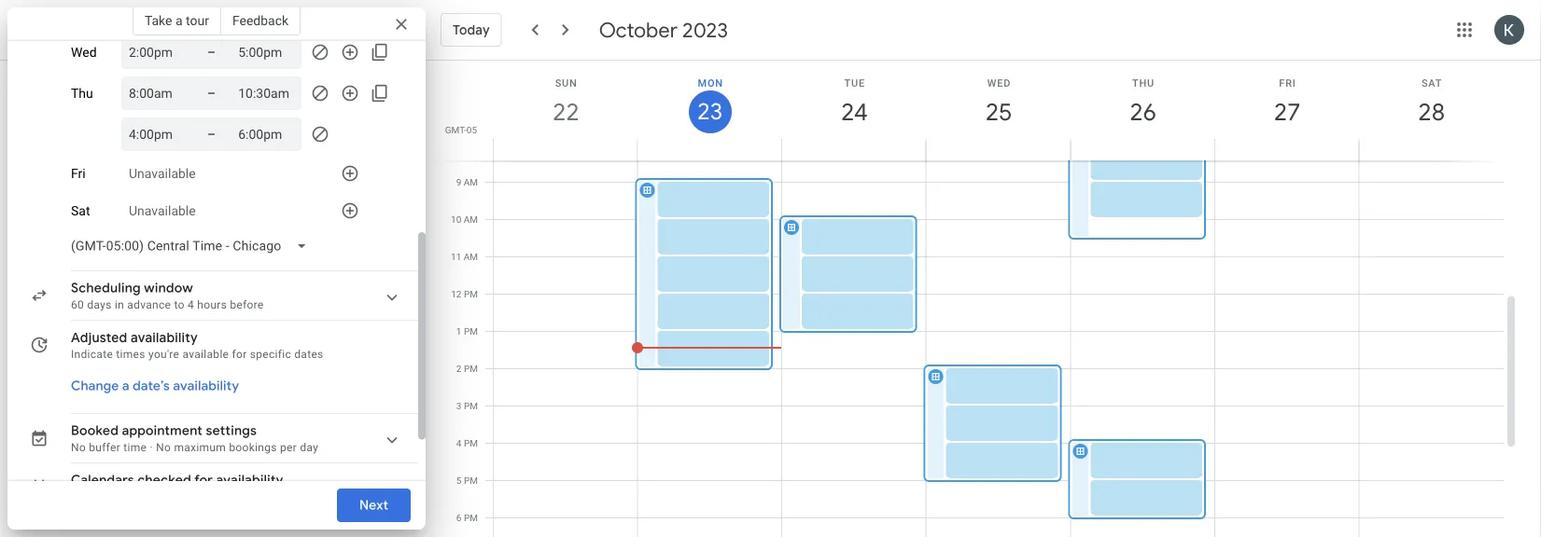 Task type: locate. For each thing, give the bounding box(es) containing it.
1 horizontal spatial thu
[[1133, 77, 1155, 89]]

0 horizontal spatial a
[[122, 378, 130, 395]]

sun
[[555, 77, 578, 89]]

sun 22
[[552, 77, 578, 127]]

1 vertical spatial –
[[207, 85, 216, 101]]

9 am
[[456, 177, 478, 188]]

calendars checked for availability
[[71, 472, 283, 489]]

date's
[[133, 378, 170, 395]]

3 am from the top
[[464, 252, 478, 263]]

availability down bookings
[[216, 472, 283, 489]]

26 column header
[[1070, 61, 1216, 161]]

0 horizontal spatial 4
[[188, 299, 194, 312]]

gmt-
[[445, 124, 467, 135]]

4 up 5
[[456, 438, 462, 450]]

1 horizontal spatial sat
[[1422, 77, 1443, 89]]

hours
[[197, 299, 227, 312]]

take a tour button
[[132, 6, 221, 35]]

None field
[[63, 230, 322, 263]]

1 vertical spatial end time on thursdays text field
[[238, 123, 294, 146]]

friday, october 27 element
[[1266, 91, 1309, 134]]

22 column header
[[493, 61, 638, 161]]

4 pm from the top
[[464, 401, 478, 412]]

a inside the change a date's availability button
[[122, 378, 130, 395]]

1 vertical spatial am
[[464, 214, 478, 225]]

1 vertical spatial availability
[[173, 378, 239, 395]]

0 vertical spatial unavailable
[[129, 166, 196, 181]]

a for change
[[122, 378, 130, 395]]

pm right 1
[[464, 326, 478, 338]]

availability inside adjusted availability indicate times you're available for specific dates
[[131, 330, 198, 346]]

mon 23
[[696, 77, 724, 127]]

for left specific
[[232, 348, 247, 361]]

fri 27
[[1273, 77, 1300, 127]]

60
[[71, 299, 84, 312]]

1 vertical spatial fri
[[71, 166, 86, 181]]

0 vertical spatial fri
[[1280, 77, 1297, 89]]

2 start time on thursdays text field from the top
[[129, 123, 185, 146]]

4
[[188, 299, 194, 312], [456, 438, 462, 450]]

am right "10"
[[464, 214, 478, 225]]

availability up you're
[[131, 330, 198, 346]]

advance
[[127, 299, 171, 312]]

available
[[183, 348, 229, 361]]

sat up the scheduling
[[71, 203, 90, 219]]

a inside take a tour button
[[175, 13, 183, 28]]

28 column header
[[1359, 61, 1504, 161]]

pm
[[464, 289, 478, 300], [464, 326, 478, 338], [464, 364, 478, 375], [464, 401, 478, 412], [464, 438, 478, 450], [464, 476, 478, 487], [464, 513, 478, 524]]

2 vertical spatial availability
[[216, 472, 283, 489]]

1 – from the top
[[207, 44, 216, 60]]

wed for wed
[[71, 45, 97, 60]]

sat up saturday, october 28 element
[[1422, 77, 1443, 89]]

1 pm from the top
[[464, 289, 478, 300]]

pm right 5
[[464, 476, 478, 487]]

1 horizontal spatial wed
[[988, 77, 1011, 89]]

window
[[144, 280, 193, 297]]

pm up 5 pm
[[464, 438, 478, 450]]

mon
[[698, 77, 724, 89]]

for
[[232, 348, 247, 361], [194, 472, 213, 489]]

1 horizontal spatial fri
[[1280, 77, 1297, 89]]

2 – from the top
[[207, 85, 216, 101]]

–
[[207, 44, 216, 60], [207, 85, 216, 101], [207, 127, 216, 142]]

availability for date's
[[173, 378, 239, 395]]

times
[[116, 348, 145, 361]]

day
[[300, 442, 318, 455]]

no
[[71, 442, 86, 455], [156, 442, 171, 455]]

2 vertical spatial –
[[207, 127, 216, 142]]

10
[[451, 214, 462, 225]]

1 vertical spatial wed
[[988, 77, 1011, 89]]

12
[[451, 289, 462, 300]]

wed for wed 25
[[988, 77, 1011, 89]]

1 horizontal spatial no
[[156, 442, 171, 455]]

3 – from the top
[[207, 127, 216, 142]]

7 pm from the top
[[464, 513, 478, 524]]

4 pm
[[456, 438, 478, 450]]

availability inside dropdown button
[[216, 472, 283, 489]]

am for 9 am
[[464, 177, 478, 188]]

am for 10 am
[[464, 214, 478, 225]]

pm right 2
[[464, 364, 478, 375]]

am right 9
[[464, 177, 478, 188]]

1 start time on thursdays text field from the top
[[129, 82, 185, 105]]

pm right 12
[[464, 289, 478, 300]]

1
[[456, 326, 462, 338]]

fri
[[1280, 77, 1297, 89], [71, 166, 86, 181]]

1 vertical spatial start time on thursdays text field
[[129, 123, 185, 146]]

feedback button
[[221, 6, 301, 35]]

0 horizontal spatial fri
[[71, 166, 86, 181]]

wednesday, october 25 element
[[978, 91, 1021, 134]]

grid containing 22
[[433, 61, 1519, 538]]

1 horizontal spatial for
[[232, 348, 247, 361]]

for inside adjusted availability indicate times you're available for specific dates
[[232, 348, 247, 361]]

wed
[[71, 45, 97, 60], [988, 77, 1011, 89]]

3 pm from the top
[[464, 364, 478, 375]]

0 vertical spatial start time on thursdays text field
[[129, 82, 185, 105]]

2 vertical spatial am
[[464, 252, 478, 263]]

28
[[1418, 97, 1444, 127]]

2 pm
[[456, 364, 478, 375]]

0 horizontal spatial wed
[[71, 45, 97, 60]]

4 right to
[[188, 299, 194, 312]]

tour
[[186, 13, 209, 28]]

thu
[[1133, 77, 1155, 89], [71, 86, 93, 101]]

1 unavailable from the top
[[129, 166, 196, 181]]

pm right 6
[[464, 513, 478, 524]]

settings
[[206, 423, 257, 440]]

a for take
[[175, 13, 183, 28]]

specific
[[250, 348, 291, 361]]

a left date's
[[122, 378, 130, 395]]

·
[[150, 442, 153, 455]]

am right 11
[[464, 252, 478, 263]]

0 horizontal spatial for
[[194, 472, 213, 489]]

availability down available
[[173, 378, 239, 395]]

october 2023
[[599, 17, 728, 43]]

indicate
[[71, 348, 113, 361]]

today button
[[441, 7, 502, 52]]

0 horizontal spatial no
[[71, 442, 86, 455]]

0 vertical spatial –
[[207, 44, 216, 60]]

fri for fri
[[71, 166, 86, 181]]

0 vertical spatial wed
[[71, 45, 97, 60]]

4 inside scheduling window 60 days in advance to 4 hours before
[[188, 299, 194, 312]]

1 vertical spatial a
[[122, 378, 130, 395]]

0 vertical spatial 4
[[188, 299, 194, 312]]

change
[[71, 378, 119, 395]]

sat inside sat 28
[[1422, 77, 1443, 89]]

1 horizontal spatial a
[[175, 13, 183, 28]]

saturday, october 28 element
[[1411, 91, 1454, 134]]

2 end time on thursdays text field from the top
[[238, 123, 294, 146]]

availability inside button
[[173, 378, 239, 395]]

0 vertical spatial a
[[175, 13, 183, 28]]

6 pm from the top
[[464, 476, 478, 487]]

0 horizontal spatial sat
[[71, 203, 90, 219]]

1 vertical spatial for
[[194, 472, 213, 489]]

thu inside "thu 26"
[[1133, 77, 1155, 89]]

sat
[[1422, 77, 1443, 89], [71, 203, 90, 219]]

24 column header
[[782, 61, 927, 161]]

a left tour
[[175, 13, 183, 28]]

next
[[359, 498, 388, 514]]

24
[[840, 97, 867, 127]]

a
[[175, 13, 183, 28], [122, 378, 130, 395]]

2 am from the top
[[464, 214, 478, 225]]

12 pm
[[451, 289, 478, 300]]

0 vertical spatial for
[[232, 348, 247, 361]]

sat 28
[[1418, 77, 1444, 127]]

1 vertical spatial 4
[[456, 438, 462, 450]]

6 pm
[[456, 513, 478, 524]]

0 vertical spatial am
[[464, 177, 478, 188]]

no down "booked"
[[71, 442, 86, 455]]

1 vertical spatial unavailable
[[129, 203, 196, 219]]

buffer
[[89, 442, 120, 455]]

unavailable
[[129, 166, 196, 181], [129, 203, 196, 219]]

booked
[[71, 423, 119, 440]]

Start time on Thursdays text field
[[129, 82, 185, 105], [129, 123, 185, 146]]

availability
[[131, 330, 198, 346], [173, 378, 239, 395], [216, 472, 283, 489]]

wed up wednesday, october 25 element
[[988, 77, 1011, 89]]

0 vertical spatial end time on thursdays text field
[[238, 82, 294, 105]]

– for wed
[[207, 44, 216, 60]]

22
[[552, 97, 578, 127]]

1 am from the top
[[464, 177, 478, 188]]

unavailable for fri
[[129, 166, 196, 181]]

0 vertical spatial availability
[[131, 330, 198, 346]]

End time on Thursdays text field
[[238, 82, 294, 105], [238, 123, 294, 146]]

for down maximum
[[194, 472, 213, 489]]

5 pm from the top
[[464, 438, 478, 450]]

no right · on the bottom left of page
[[156, 442, 171, 455]]

take
[[145, 13, 172, 28]]

before
[[230, 299, 264, 312]]

2 pm from the top
[[464, 326, 478, 338]]

pm right 3 at the left bottom of page
[[464, 401, 478, 412]]

wed left start time on wednesdays text box
[[71, 45, 97, 60]]

0 vertical spatial sat
[[1422, 77, 1443, 89]]

2 unavailable from the top
[[129, 203, 196, 219]]

wed inside wed 25
[[988, 77, 1011, 89]]

am
[[464, 177, 478, 188], [464, 214, 478, 225], [464, 252, 478, 263]]

1 vertical spatial sat
[[71, 203, 90, 219]]

grid
[[433, 61, 1519, 538]]

0 horizontal spatial thu
[[71, 86, 93, 101]]

fri for fri 27
[[1280, 77, 1297, 89]]

thu for thu
[[71, 86, 93, 101]]

fri inside fri 27
[[1280, 77, 1297, 89]]



Task type: describe. For each thing, give the bounding box(es) containing it.
start time on thursdays text field for first end time on thursdays "text box" from the top of the page
[[129, 82, 185, 105]]

feedback
[[232, 13, 289, 28]]

2 no from the left
[[156, 442, 171, 455]]

change a date's availability button
[[63, 370, 247, 403]]

05
[[467, 124, 477, 135]]

11 am
[[451, 252, 478, 263]]

am for 11 am
[[464, 252, 478, 263]]

tuesday, october 24 element
[[833, 91, 876, 134]]

10 am
[[451, 214, 478, 225]]

take a tour
[[145, 13, 209, 28]]

pm for 4 pm
[[464, 438, 478, 450]]

for inside dropdown button
[[194, 472, 213, 489]]

unavailable for sat
[[129, 203, 196, 219]]

monday, october 23, today element
[[689, 91, 732, 134]]

3 pm
[[456, 401, 478, 412]]

3
[[456, 401, 462, 412]]

thursday, october 26 element
[[1122, 91, 1165, 134]]

11
[[451, 252, 462, 263]]

1 end time on thursdays text field from the top
[[238, 82, 294, 105]]

6
[[456, 513, 462, 524]]

today
[[453, 21, 490, 38]]

27
[[1273, 97, 1300, 127]]

sat for sat
[[71, 203, 90, 219]]

calendars checked for availability button
[[63, 468, 415, 509]]

wed 25
[[985, 77, 1011, 127]]

in
[[115, 299, 124, 312]]

calendars
[[71, 472, 134, 489]]

time
[[124, 442, 147, 455]]

per
[[280, 442, 297, 455]]

thu 26
[[1129, 77, 1156, 127]]

change a date's availability
[[71, 378, 239, 395]]

23 column header
[[637, 61, 783, 161]]

availability for for
[[216, 472, 283, 489]]

thu for thu 26
[[1133, 77, 1155, 89]]

next button
[[337, 484, 411, 528]]

scheduling window 60 days in advance to 4 hours before
[[71, 280, 264, 312]]

maximum
[[174, 442, 226, 455]]

you're
[[148, 348, 179, 361]]

End time on Wednesdays text field
[[238, 41, 294, 63]]

dates
[[294, 348, 324, 361]]

27 column header
[[1215, 61, 1360, 161]]

checked
[[138, 472, 191, 489]]

appointment
[[122, 423, 203, 440]]

5 pm
[[456, 476, 478, 487]]

start time on thursdays text field for first end time on thursdays "text box" from the bottom
[[129, 123, 185, 146]]

days
[[87, 299, 112, 312]]

adjusted availability indicate times you're available for specific dates
[[71, 330, 324, 361]]

pm for 1 pm
[[464, 326, 478, 338]]

– for thu
[[207, 85, 216, 101]]

9
[[456, 177, 462, 188]]

scheduling
[[71, 280, 141, 297]]

gmt-05
[[445, 124, 477, 135]]

pm for 2 pm
[[464, 364, 478, 375]]

pm for 3 pm
[[464, 401, 478, 412]]

sat for sat 28
[[1422, 77, 1443, 89]]

2023
[[683, 17, 728, 43]]

sunday, october 22 element
[[545, 91, 588, 134]]

bookings
[[229, 442, 277, 455]]

1 horizontal spatial 4
[[456, 438, 462, 450]]

october
[[599, 17, 678, 43]]

26
[[1129, 97, 1156, 127]]

Start time on Wednesdays text field
[[129, 41, 185, 63]]

1 no from the left
[[71, 442, 86, 455]]

pm for 6 pm
[[464, 513, 478, 524]]

25
[[985, 97, 1011, 127]]

tue 24
[[840, 77, 867, 127]]

pm for 12 pm
[[464, 289, 478, 300]]

to
[[174, 299, 185, 312]]

25 column header
[[926, 61, 1071, 161]]

2
[[456, 364, 462, 375]]

booked appointment settings no buffer time · no maximum bookings per day
[[71, 423, 318, 455]]

1 pm
[[456, 326, 478, 338]]

23
[[696, 97, 722, 127]]

tue
[[845, 77, 866, 89]]

5
[[456, 476, 462, 487]]

adjusted
[[71, 330, 127, 346]]

pm for 5 pm
[[464, 476, 478, 487]]



Task type: vqa. For each thing, say whether or not it's contained in the screenshot.
May 2024 grid
no



